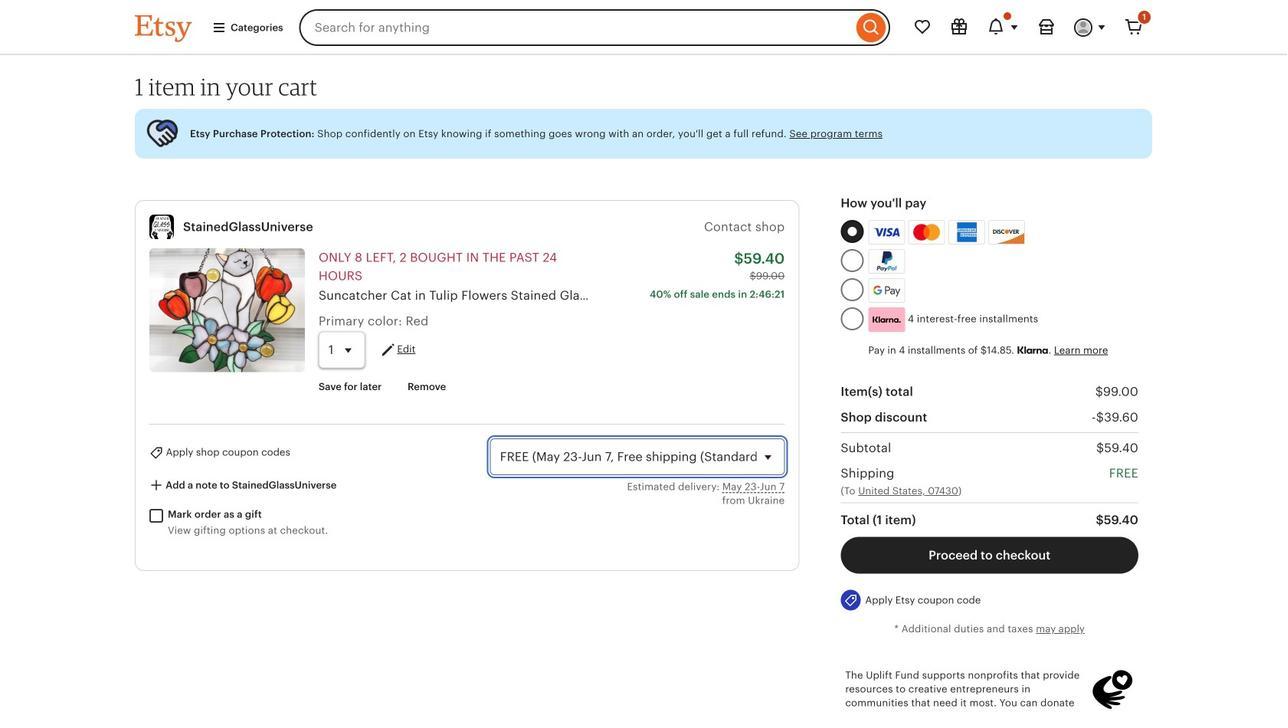 Task type: locate. For each thing, give the bounding box(es) containing it.
banner
[[107, 0, 1180, 55]]

Search for anything text field
[[299, 9, 853, 46]]

None search field
[[299, 9, 891, 46]]



Task type: vqa. For each thing, say whether or not it's contained in the screenshot.
the topmost 38.00
no



Task type: describe. For each thing, give the bounding box(es) containing it.
suncatcher cat in tulip flowers stained glass window hanging decor cat art gift window panel glass wall window hangings mother's gift image
[[149, 248, 305, 372]]

uplift fund image
[[1091, 668, 1134, 711]]

stainedglassuniverse image
[[149, 215, 174, 239]]



